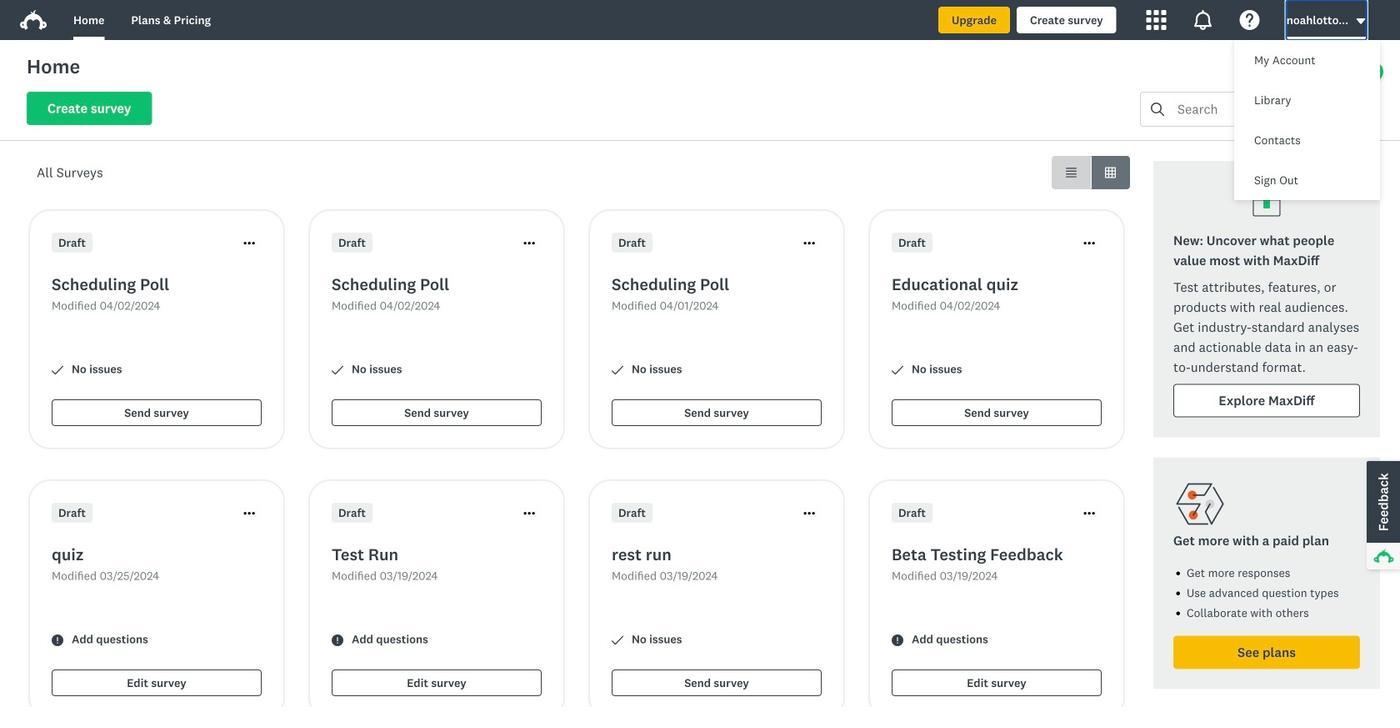 Task type: locate. For each thing, give the bounding box(es) containing it.
1 horizontal spatial warning image
[[332, 635, 344, 646]]

warning image
[[892, 635, 904, 646]]

no issues image
[[332, 364, 344, 376], [612, 364, 624, 376], [892, 364, 904, 376]]

0 vertical spatial no issues image
[[52, 364, 63, 376]]

max diff icon image
[[1248, 181, 1288, 221]]

warning image
[[52, 635, 63, 646], [332, 635, 344, 646]]

3 no issues image from the left
[[892, 364, 904, 376]]

group
[[1052, 156, 1131, 189]]

Search text field
[[1165, 93, 1332, 126]]

2 horizontal spatial no issues image
[[892, 364, 904, 376]]

brand logo image
[[20, 7, 47, 33], [20, 10, 47, 30]]

no issues image
[[52, 364, 63, 376], [612, 635, 624, 646]]

notification center icon image
[[1194, 10, 1214, 30]]

products icon image
[[1147, 10, 1167, 30], [1147, 10, 1167, 30]]

1 horizontal spatial no issues image
[[612, 364, 624, 376]]

1 brand logo image from the top
[[20, 7, 47, 33]]

0 horizontal spatial no issues image
[[332, 364, 344, 376]]

dropdown arrow icon image
[[1356, 15, 1368, 27], [1357, 18, 1366, 24]]

1 warning image from the left
[[52, 635, 63, 646]]

2 warning image from the left
[[332, 635, 344, 646]]

response based pricing icon image
[[1174, 477, 1227, 531]]

1 horizontal spatial no issues image
[[612, 635, 624, 646]]

0 horizontal spatial no issues image
[[52, 364, 63, 376]]

search image
[[1152, 103, 1165, 116], [1152, 103, 1165, 116]]

0 horizontal spatial warning image
[[52, 635, 63, 646]]

2 brand logo image from the top
[[20, 10, 47, 30]]



Task type: describe. For each thing, give the bounding box(es) containing it.
1 vertical spatial no issues image
[[612, 635, 624, 646]]

2 no issues image from the left
[[612, 364, 624, 376]]

1 no issues image from the left
[[332, 364, 344, 376]]

help icon image
[[1241, 10, 1261, 30]]



Task type: vqa. For each thing, say whether or not it's contained in the screenshot.
trustedsite helps keep you safe from identity theft, credit card fraud, spyware, spam, viruses and online scams "image"
no



